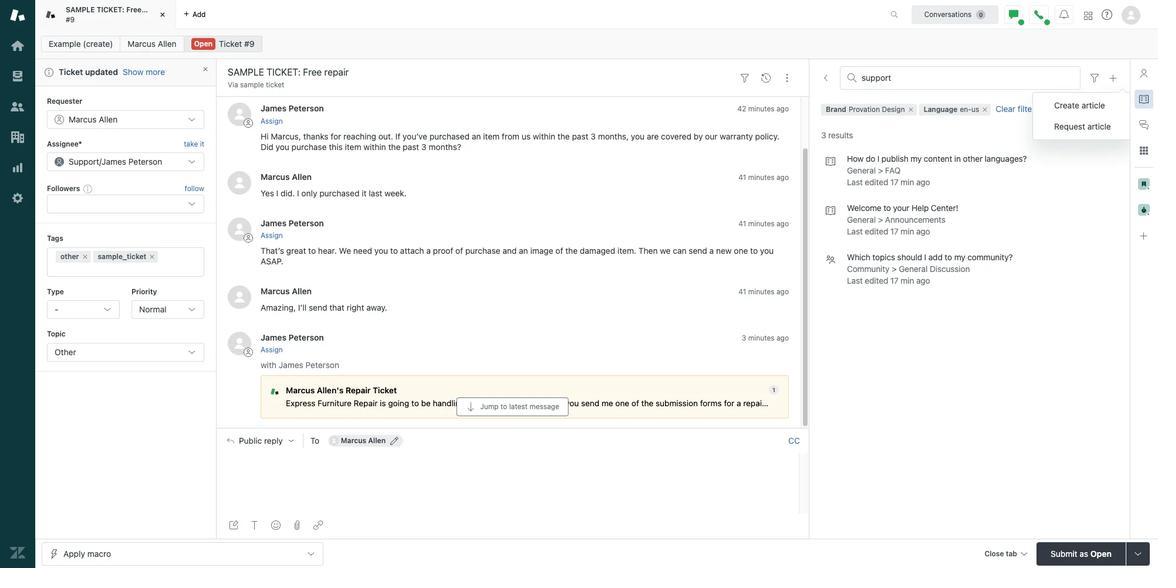 Task type: locate. For each thing, give the bounding box(es) containing it.
0 vertical spatial marcus allen link
[[120, 36, 184, 52]]

marcus up show more button
[[128, 39, 156, 49]]

0 vertical spatial ticket
[[219, 39, 242, 49]]

other left 'languages?‬'
[[963, 154, 983, 164]]

2 last from the top
[[847, 227, 863, 237]]

2 avatar image from the top
[[228, 171, 251, 195]]

1 horizontal spatial it
[[362, 188, 367, 198]]

you down 41 minutes ago text field
[[760, 246, 774, 256]]

marcus allen link up more
[[120, 36, 184, 52]]

i'm
[[772, 399, 783, 409]]

ticket for ticket #9
[[219, 39, 242, 49]]

to inside the ‭welcome to your help center!‬ ‭general‬ > ‭announcements‬ last edited 17 min ago
[[884, 203, 891, 213]]

views image
[[10, 69, 25, 84]]

marcus allen up more
[[128, 39, 177, 49]]

1 horizontal spatial send
[[581, 399, 600, 409]]

41 for week.
[[739, 173, 747, 182]]

us left remove image
[[972, 105, 980, 114]]

2 41 minutes ago text field from the top
[[739, 288, 789, 296]]

show
[[123, 67, 144, 77]]

public reply button
[[217, 429, 303, 454]]

ticket up is
[[373, 386, 397, 396]]

close ticket collision notification image
[[202, 65, 209, 73]]

1 edited from the top
[[865, 178, 889, 187]]

1 avatar image from the top
[[228, 103, 251, 126]]

past down you've
[[403, 142, 419, 152]]

assign for that's
[[261, 231, 283, 240]]

send inside that's great to hear. we need you to attach a proof of purchase and an image of the damaged item. then we can send a new one to you asap.
[[689, 246, 707, 256]]

1 horizontal spatial item
[[483, 131, 500, 141]]

0 vertical spatial within
[[533, 131, 556, 141]]

out
[[785, 399, 798, 409]]

a left proof
[[426, 246, 431, 256]]

purchased right only
[[320, 188, 360, 198]]

example
[[49, 39, 81, 49]]

-
[[55, 305, 58, 315]]

1 vertical spatial min
[[901, 227, 914, 237]]

be
[[421, 399, 431, 409]]

alert containing ticket updated
[[35, 59, 216, 86]]

0 vertical spatial purchased
[[430, 131, 470, 141]]

1 vertical spatial purchase
[[465, 246, 501, 256]]

repair up furniture
[[346, 386, 371, 396]]

min inside ‭how do i publish my content in other languages?‬ ‭general‬ > ‭faq‬ last edited 17 min ago
[[901, 178, 914, 187]]

assign up hi
[[261, 117, 283, 125]]

0 horizontal spatial #9
[[66, 15, 75, 24]]

article inside create article menu item
[[1082, 100, 1106, 110]]

1 horizontal spatial other
[[963, 154, 983, 164]]

repair?
[[744, 399, 769, 409]]

0 vertical spatial for
[[331, 131, 341, 141]]

close tab
[[985, 550, 1018, 559]]

it left last
[[362, 188, 367, 198]]

forms
[[700, 399, 722, 409]]

marcus allen link up "amazing,"
[[261, 286, 312, 296]]

assign button up that's
[[261, 231, 283, 241]]

0 vertical spatial james peterson assign
[[261, 104, 324, 125]]

of right image
[[556, 246, 563, 256]]

proof
[[433, 246, 453, 256]]

0 horizontal spatial send
[[309, 303, 327, 313]]

1 vertical spatial purchased
[[320, 188, 360, 198]]

2 assign button from the top
[[261, 231, 283, 241]]

2 vertical spatial assign button
[[261, 345, 283, 356]]

1 vertical spatial for
[[724, 399, 735, 409]]

marcus inside requester element
[[69, 114, 97, 124]]

1 vertical spatial 41
[[739, 219, 747, 228]]

2 min from the top
[[901, 227, 914, 237]]

0 vertical spatial assign button
[[261, 116, 283, 127]]

edited for do
[[865, 178, 889, 187]]

17 down the ‭faq‬
[[891, 178, 899, 187]]

add link (cmd k) image
[[314, 521, 323, 531]]

item left from
[[483, 131, 500, 141]]

1 james peterson link from the top
[[261, 104, 324, 114]]

2 edited from the top
[[865, 227, 889, 237]]

assign button up hi
[[261, 116, 283, 127]]

sample ticket: free repair #9
[[66, 5, 164, 24]]

17 for should
[[891, 276, 899, 286]]

we
[[660, 246, 671, 256]]

last inside ‭how do i publish my content in other languages?‬ ‭general‬ > ‭faq‬ last edited 17 min ago
[[847, 178, 863, 187]]

tab
[[1006, 550, 1018, 559]]

of
[[456, 246, 463, 256], [556, 246, 563, 256], [632, 399, 639, 409], [800, 399, 807, 409]]

1 41 minutes ago text field from the top
[[739, 173, 789, 182]]

yes i did. i only purchased it last week.
[[261, 188, 407, 198]]

week.
[[385, 188, 407, 198]]

3 edited from the top
[[865, 276, 889, 286]]

3 avatar image from the top
[[228, 218, 251, 241]]

our
[[705, 131, 718, 141]]

a left new
[[710, 246, 714, 256]]

us inside hi marcus, thanks for reaching out. if you've purchased an item from us within the past 3 months, you are covered by our warranty policy. did you purchase this item within the past 3 months?
[[522, 131, 531, 141]]

1 vertical spatial my
[[955, 253, 966, 263]]

take
[[184, 140, 198, 148]]

0 vertical spatial in
[[955, 154, 961, 164]]

‭general‬ inside ‭how do i publish my content in other languages?‬ ‭general‬ > ‭faq‬ last edited 17 min ago
[[847, 166, 876, 176]]

2 vertical spatial edited
[[865, 276, 889, 286]]

1 vertical spatial 17
[[891, 227, 899, 237]]

2 vertical spatial marcus allen link
[[261, 286, 312, 296]]

filter image left create or request article icon
[[1090, 73, 1100, 83]]

41 minutes ago text field
[[739, 173, 789, 182], [739, 288, 789, 296]]

then
[[639, 246, 658, 256]]

1 horizontal spatial an
[[519, 246, 528, 256]]

marcus up yes
[[261, 172, 290, 182]]

2 17 from the top
[[891, 227, 899, 237]]

‭faq‬
[[885, 166, 901, 176]]

1 vertical spatial james peterson link
[[261, 218, 324, 228]]

james peterson link for marcus,
[[261, 104, 324, 114]]

1 horizontal spatial a
[[710, 246, 714, 256]]

create or request article image
[[1109, 73, 1119, 83]]

1 vertical spatial one
[[616, 399, 630, 409]]

1 vertical spatial >
[[878, 215, 883, 225]]

‭general‬ inside the ‭welcome to your help center!‬ ‭general‬ > ‭announcements‬ last edited 17 min ago
[[847, 215, 876, 225]]

17 inside ‭how do i publish my content in other languages?‬ ‭general‬ > ‭faq‬ last edited 17 min ago
[[891, 178, 899, 187]]

of right proof
[[456, 246, 463, 256]]

clear
[[996, 104, 1016, 114]]

0 vertical spatial it
[[200, 140, 204, 148]]

allen up only
[[292, 172, 312, 182]]

0 vertical spatial ‭general‬
[[847, 166, 876, 176]]

0 horizontal spatial for
[[331, 131, 341, 141]]

1 horizontal spatial purchased
[[430, 131, 470, 141]]

1 vertical spatial past
[[403, 142, 419, 152]]

0 vertical spatial article
[[1082, 100, 1106, 110]]

17 for i
[[891, 178, 899, 187]]

apps image
[[1140, 146, 1149, 156]]

alert
[[35, 59, 216, 86]]

5 avatar image from the top
[[228, 332, 251, 356]]

tab
[[35, 0, 176, 29]]

follow button
[[185, 184, 204, 194]]

should
[[898, 253, 922, 263]]

peterson up thanks
[[289, 104, 324, 114]]

2 vertical spatial ticket
[[373, 386, 397, 396]]

policy.
[[755, 131, 780, 141]]

0 vertical spatial min
[[901, 178, 914, 187]]

1 vertical spatial in
[[869, 399, 876, 409]]

‭general‬
[[847, 166, 876, 176], [847, 215, 876, 225]]

1 horizontal spatial remove image
[[149, 254, 156, 261]]

last
[[847, 178, 863, 187], [847, 227, 863, 237], [847, 276, 863, 286]]

filter image
[[740, 73, 750, 83], [1090, 73, 1100, 83]]

0 horizontal spatial an
[[472, 131, 481, 141]]

1 horizontal spatial my
[[955, 253, 966, 263]]

damaged
[[580, 246, 615, 256]]

followers element
[[47, 195, 204, 214]]

1 vertical spatial #9
[[244, 39, 255, 49]]

you
[[631, 131, 645, 141], [276, 142, 289, 152], [375, 246, 388, 256], [760, 246, 774, 256], [566, 399, 579, 409]]

17 down ‭announcements‬
[[891, 227, 899, 237]]

within right from
[[533, 131, 556, 141]]

normal
[[139, 305, 167, 315]]

1 horizontal spatial open
[[1091, 549, 1112, 559]]

1
[[773, 387, 776, 394]]

marcus down requester
[[69, 114, 97, 124]]

one right new
[[734, 246, 748, 256]]

remove image right 'design'
[[908, 106, 915, 114]]

james peterson link for great
[[261, 218, 324, 228]]

jump to latest message
[[480, 403, 559, 412]]

> left the ‭faq‬
[[878, 166, 883, 176]]

info on adding followers image
[[84, 185, 93, 194]]

2 horizontal spatial send
[[689, 246, 707, 256]]

0 vertical spatial one
[[734, 246, 748, 256]]

41 minutes ago text field down policy.
[[739, 173, 789, 182]]

article inside request article menu item
[[1088, 122, 1111, 132]]

0 vertical spatial james peterson link
[[261, 104, 324, 114]]

brand
[[826, 105, 847, 114]]

0 horizontal spatial us
[[522, 131, 531, 141]]

1 vertical spatial ticket
[[59, 67, 83, 77]]

james right support
[[102, 157, 126, 167]]

office
[[892, 399, 914, 409]]

#9 down sample
[[66, 15, 75, 24]]

allen inside marcus allen "link"
[[158, 39, 177, 49]]

the left submission
[[642, 399, 654, 409]]

menu containing create article
[[1033, 92, 1133, 140]]

minutes for hi marcus, thanks for reaching out. if you've purchased an item from us within the past 3 months, you are covered by our warranty policy. did you purchase this item within the past 3 months?
[[749, 105, 775, 114]]

min for i
[[901, 276, 914, 286]]

1 vertical spatial article
[[1088, 122, 1111, 132]]

ticket inside the ticket updated show more
[[59, 67, 83, 77]]

to left hear.
[[308, 246, 316, 256]]

to up discussion
[[945, 253, 952, 263]]

peterson up the allen's
[[306, 361, 339, 371]]

0 horizontal spatial one
[[616, 399, 630, 409]]

the left the months,
[[558, 131, 570, 141]]

marcus inside "link"
[[128, 39, 156, 49]]

purchase left and
[[465, 246, 501, 256]]

send
[[689, 246, 707, 256], [309, 303, 327, 313], [581, 399, 600, 409]]

james peterson link up great
[[261, 218, 324, 228]]

send right can in the right top of the page
[[689, 246, 707, 256]]

past
[[572, 131, 589, 141], [403, 142, 419, 152]]

remove image
[[908, 106, 915, 114], [81, 254, 88, 261], [149, 254, 156, 261]]

reaching
[[344, 131, 376, 141]]

for right forms
[[724, 399, 735, 409]]

purchase inside hi marcus, thanks for reaching out. if you've purchased an item from us within the past 3 months, you are covered by our warranty policy. did you purchase this item within the past 3 months?
[[292, 142, 327, 152]]

other
[[963, 154, 983, 164], [60, 252, 79, 261]]

edit user image
[[390, 438, 399, 446]]

article up request article
[[1082, 100, 1106, 110]]

2 ‭general‬ from the top
[[847, 215, 876, 225]]

main element
[[0, 0, 35, 569]]

1 vertical spatial it
[[362, 188, 367, 198]]

1 horizontal spatial #9
[[244, 39, 255, 49]]

ticket inside secondary element
[[219, 39, 242, 49]]

send right i'll
[[309, 303, 327, 313]]

yes
[[261, 188, 274, 198]]

last down ‭how
[[847, 178, 863, 187]]

last inside ‭which topics should i add to my community?‬ community > general discussion last edited 17 min ago
[[847, 276, 863, 286]]

james
[[261, 104, 287, 114], [102, 157, 126, 167], [261, 218, 287, 228], [261, 333, 287, 343], [279, 361, 303, 371]]

i right should
[[925, 253, 927, 263]]

reporting image
[[10, 160, 25, 176]]

3 assign button from the top
[[261, 345, 283, 356]]

purchase down thanks
[[292, 142, 327, 152]]

you right could
[[566, 399, 579, 409]]

1 horizontal spatial within
[[533, 131, 556, 141]]

james peterson assign for great
[[261, 218, 324, 240]]

peterson right /
[[129, 157, 162, 167]]

1 41 minutes ago from the top
[[739, 173, 789, 182]]

‭announcements‬
[[885, 215, 946, 225]]

1 vertical spatial item
[[345, 142, 361, 152]]

minutes for yes i did. i only purchased it last week.
[[749, 173, 775, 182]]

repair
[[143, 5, 164, 14]]

1 vertical spatial assign button
[[261, 231, 283, 241]]

edited for topics
[[865, 276, 889, 286]]

ticket:
[[97, 5, 124, 14]]

‭general‬ down ‭welcome
[[847, 215, 876, 225]]

1 min from the top
[[901, 178, 914, 187]]

1 vertical spatial 41 minutes ago text field
[[739, 288, 789, 296]]

remove image for other
[[81, 254, 88, 261]]

1 minutes from the top
[[749, 105, 775, 114]]

in
[[955, 154, 961, 164], [869, 399, 876, 409]]

a left repair?
[[737, 399, 741, 409]]

purchased up months? on the left top of the page
[[430, 131, 470, 141]]

sample
[[240, 80, 264, 89]]

his
[[467, 399, 478, 409]]

conversations button
[[912, 5, 999, 24]]

1 vertical spatial us
[[522, 131, 531, 141]]

> down topics
[[892, 264, 897, 274]]

marcus allen down requester
[[69, 114, 118, 124]]

james for 42 minutes ago
[[261, 104, 287, 114]]

1 ‭general‬ from the top
[[847, 166, 876, 176]]

0 horizontal spatial purchase
[[292, 142, 327, 152]]

apply
[[63, 549, 85, 559]]

0 horizontal spatial my
[[911, 154, 922, 164]]

min down the publish
[[901, 178, 914, 187]]

0 horizontal spatial other
[[60, 252, 79, 261]]

last for ‭how do i publish my content in other languages?‬ ‭general‬ > ‭faq‬ last edited 17 min ago
[[847, 178, 863, 187]]

my right the publish
[[911, 154, 922, 164]]

purchased
[[430, 131, 470, 141], [320, 188, 360, 198]]

None field
[[862, 73, 1073, 83]]

hide composer image
[[508, 424, 518, 434]]

1 41 from the top
[[739, 173, 747, 182]]

0 vertical spatial 41 minutes ago
[[739, 173, 789, 182]]

0 vertical spatial other
[[963, 154, 983, 164]]

1 vertical spatial add
[[929, 253, 943, 263]]

peterson up great
[[289, 218, 324, 228]]

past left the months,
[[572, 131, 589, 141]]

41 minutes ago for week.
[[739, 173, 789, 182]]

3 minutes from the top
[[749, 219, 775, 228]]

edited
[[865, 178, 889, 187], [865, 227, 889, 237], [865, 276, 889, 286]]

new
[[716, 246, 732, 256]]

assign
[[261, 117, 283, 125], [261, 231, 283, 240], [261, 346, 283, 355]]

Subject field
[[225, 65, 732, 79]]

5 minutes from the top
[[749, 334, 775, 343]]

james peterson link up the marcus,
[[261, 104, 324, 114]]

2 vertical spatial min
[[901, 276, 914, 286]]

repair left is
[[354, 399, 378, 409]]

knowledge image
[[1140, 95, 1149, 104]]

my inside ‭which topics should i add to my community?‬ community > general discussion last edited 17 min ago
[[955, 253, 966, 263]]

james peterson assign for marcus,
[[261, 104, 324, 125]]

3 last from the top
[[847, 276, 863, 286]]

0 horizontal spatial item
[[345, 142, 361, 152]]

0 vertical spatial add
[[193, 10, 206, 18]]

marcus up express
[[286, 386, 315, 396]]

2 41 minutes ago from the top
[[739, 219, 789, 228]]

the left damaged
[[566, 246, 578, 256]]

0 horizontal spatial in
[[869, 399, 876, 409]]

41 for attach
[[739, 219, 747, 228]]

17 inside the ‭welcome to your help center!‬ ‭general‬ > ‭announcements‬ last edited 17 min ago
[[891, 227, 899, 237]]

send left me
[[581, 399, 600, 409]]

zendesk support image
[[10, 8, 25, 23]]

0 vertical spatial item
[[483, 131, 500, 141]]

2 vertical spatial 41
[[739, 288, 747, 296]]

to left be
[[412, 399, 419, 409]]

1 horizontal spatial us
[[972, 105, 980, 114]]

purchase
[[292, 142, 327, 152], [465, 246, 501, 256]]

via
[[228, 80, 238, 89]]

admin image
[[10, 191, 25, 206]]

17 inside ‭which topics should i add to my community?‬ community > general discussion last edited 17 min ago
[[891, 276, 899, 286]]

minutes
[[749, 105, 775, 114], [749, 173, 775, 182], [749, 219, 775, 228], [749, 288, 775, 296], [749, 334, 775, 343]]

0 horizontal spatial a
[[426, 246, 431, 256]]

by
[[694, 131, 703, 141]]

for up this
[[331, 131, 341, 141]]

other inside ‭how do i publish my content in other languages?‬ ‭general‬ > ‭faq‬ last edited 17 min ago
[[963, 154, 983, 164]]

minutes for amazing, i'll send that right away.
[[749, 288, 775, 296]]

avatar image
[[228, 103, 251, 126], [228, 171, 251, 195], [228, 218, 251, 241], [228, 286, 251, 309], [228, 332, 251, 356]]

we
[[339, 246, 351, 256]]

james up with
[[261, 333, 287, 343]]

normal button
[[132, 301, 204, 320]]

3 assign from the top
[[261, 346, 283, 355]]

0 horizontal spatial ticket
[[59, 67, 83, 77]]

remove image right sample_ticket
[[149, 254, 156, 261]]

i inside ‭which topics should i add to my community?‬ community > general discussion last edited 17 min ago
[[925, 253, 927, 263]]

customer context image
[[1140, 69, 1149, 78]]

0 vertical spatial assign
[[261, 117, 283, 125]]

one right me
[[616, 399, 630, 409]]

1 vertical spatial ‭general‬
[[847, 215, 876, 225]]

min for publish
[[901, 178, 914, 187]]

james peterson link up with james peterson in the left bottom of the page
[[261, 333, 324, 343]]

41 minutes ago text field up 3 minutes ago
[[739, 288, 789, 296]]

thanks
[[303, 131, 329, 141]]

away.
[[367, 303, 387, 313]]

min down general
[[901, 276, 914, 286]]

1 horizontal spatial purchase
[[465, 246, 501, 256]]

1 vertical spatial james peterson assign
[[261, 218, 324, 240]]

2 james peterson link from the top
[[261, 218, 324, 228]]

edited inside ‭how do i publish my content in other languages?‬ ‭general‬ > ‭faq‬ last edited 17 min ago
[[865, 178, 889, 187]]

3 17 from the top
[[891, 276, 899, 286]]

to right jump
[[501, 403, 507, 412]]

0 vertical spatial 41 minutes ago text field
[[739, 173, 789, 182]]

get help image
[[1102, 9, 1113, 20]]

it right "take"
[[200, 140, 204, 148]]

0 horizontal spatial within
[[364, 142, 386, 152]]

41 minutes ago text field
[[739, 219, 789, 228]]

assign button for that's
[[261, 231, 283, 241]]

1 vertical spatial edited
[[865, 227, 889, 237]]

format text image
[[250, 521, 260, 531]]

an left from
[[472, 131, 481, 141]]

min inside ‭which topics should i add to my community?‬ community > general discussion last edited 17 min ago
[[901, 276, 914, 286]]

0 vertical spatial 41
[[739, 173, 747, 182]]

marcus allen link
[[120, 36, 184, 52], [261, 172, 312, 182], [261, 286, 312, 296]]

edited down community
[[865, 276, 889, 286]]

0 vertical spatial us
[[972, 105, 980, 114]]

1 vertical spatial other
[[60, 252, 79, 261]]

send inside marcus allen's repair ticket express furniture repair is going to be handling his armchair repair. could you send me one of the submission forms for a repair? i'm out of physical copies in the office
[[581, 399, 600, 409]]

public reply
[[239, 437, 283, 446]]

‭how do i publish my content in other languages?‬ ‭general‬ > ‭faq‬ last edited 17 min ago
[[847, 154, 1027, 187]]

to inside the jump to latest message button
[[501, 403, 507, 412]]

other down tags
[[60, 252, 79, 261]]

filter image left events image
[[740, 73, 750, 83]]

add up discussion
[[929, 253, 943, 263]]

add
[[193, 10, 206, 18], [929, 253, 943, 263]]

organizations image
[[10, 130, 25, 145]]

in right content
[[955, 154, 961, 164]]

edited inside ‭which topics should i add to my community?‬ community > general discussion last edited 17 min ago
[[865, 276, 889, 286]]

edited inside the ‭welcome to your help center!‬ ‭general‬ > ‭announcements‬ last edited 17 min ago
[[865, 227, 889, 237]]

edited down ‭welcome
[[865, 227, 889, 237]]

2 assign from the top
[[261, 231, 283, 240]]

42 minutes ago text field
[[738, 105, 789, 114]]

0 vertical spatial #9
[[66, 15, 75, 24]]

1 assign button from the top
[[261, 116, 283, 127]]

minutes for that's great to hear. we need you to attach a proof of purchase and an image of the damaged item. then we can send a new one to you asap.
[[749, 219, 775, 228]]

>
[[878, 166, 883, 176], [878, 215, 883, 225], [892, 264, 897, 274]]

requester
[[47, 97, 82, 106]]

last for ‭which topics should i add to my community?‬ community > general discussion last edited 17 min ago
[[847, 276, 863, 286]]

#9
[[66, 15, 75, 24], [244, 39, 255, 49]]

0 vertical spatial my
[[911, 154, 922, 164]]

remove image
[[982, 106, 989, 114]]

us
[[972, 105, 980, 114], [522, 131, 531, 141]]

conversationlabel log
[[216, 94, 914, 429]]

1 horizontal spatial one
[[734, 246, 748, 256]]

0 vertical spatial open
[[194, 39, 213, 48]]

1 last from the top
[[847, 178, 863, 187]]

open right as
[[1091, 549, 1112, 559]]

marcus up "amazing,"
[[261, 286, 290, 296]]

menu
[[1033, 92, 1133, 140]]

latest
[[509, 403, 528, 412]]

3 min from the top
[[901, 276, 914, 286]]

0 horizontal spatial purchased
[[320, 188, 360, 198]]

open inside secondary element
[[194, 39, 213, 48]]

the inside that's great to hear. we need you to attach a proof of purchase and an image of the damaged item. then we can send a new one to you asap.
[[566, 246, 578, 256]]

jump
[[480, 403, 499, 412]]

request article menu item
[[1033, 116, 1133, 137]]

assign up with
[[261, 346, 283, 355]]

amazing, i'll send that right away.
[[261, 303, 387, 313]]

article for request article
[[1088, 122, 1111, 132]]

community?‬
[[968, 253, 1013, 263]]

a inside marcus allen's repair ticket express furniture repair is going to be handling his armchair repair. could you send me one of the submission forms for a repair? i'm out of physical copies in the office
[[737, 399, 741, 409]]

more
[[146, 67, 165, 77]]

james peterson assign up great
[[261, 218, 324, 240]]

0 horizontal spatial add
[[193, 10, 206, 18]]

2 41 from the top
[[739, 219, 747, 228]]

2 james peterson assign from the top
[[261, 218, 324, 240]]

i right did.
[[297, 188, 299, 198]]

2 vertical spatial 41 minutes ago
[[739, 288, 789, 296]]

1 vertical spatial marcus allen link
[[261, 172, 312, 182]]

apply macro
[[63, 549, 111, 559]]

that's great to hear. we need you to attach a proof of purchase and an image of the damaged item. then we can send a new one to you asap.
[[261, 246, 776, 267]]

peterson for 41
[[289, 218, 324, 228]]

min
[[901, 178, 914, 187], [901, 227, 914, 237], [901, 276, 914, 286]]

peterson up with james peterson in the left bottom of the page
[[289, 333, 324, 343]]

back image
[[821, 73, 831, 83]]

displays possible ticket submission types image
[[1134, 550, 1143, 559]]

2 vertical spatial send
[[581, 399, 600, 409]]

‭which
[[847, 253, 871, 263]]

within down the out.
[[364, 142, 386, 152]]

to left attach
[[390, 246, 398, 256]]

1 james peterson assign from the top
[[261, 104, 324, 125]]

1 17 from the top
[[891, 178, 899, 187]]

4 minutes from the top
[[749, 288, 775, 296]]

with
[[261, 361, 277, 371]]

#9 up sample
[[244, 39, 255, 49]]

the left office
[[878, 399, 890, 409]]

1 assign from the top
[[261, 117, 283, 125]]

submit
[[1051, 549, 1078, 559]]

2 minutes from the top
[[749, 173, 775, 182]]

1 horizontal spatial add
[[929, 253, 943, 263]]

marcus allen inside requester element
[[69, 114, 118, 124]]

1 vertical spatial last
[[847, 227, 863, 237]]

0 vertical spatial past
[[572, 131, 589, 141]]



Task type: describe. For each thing, give the bounding box(es) containing it.
secondary element
[[35, 32, 1159, 56]]

purchased inside hi marcus, thanks for reaching out. if you've purchased an item from us within the past 3 months, you are covered by our warranty policy. did you purchase this item within the past 3 months?
[[430, 131, 470, 141]]

add inside popup button
[[193, 10, 206, 18]]

and
[[503, 246, 517, 256]]

did
[[261, 142, 273, 152]]

ticket actions image
[[783, 73, 792, 83]]

languages?‬
[[985, 154, 1027, 164]]

physical
[[810, 399, 840, 409]]

‭how
[[847, 154, 864, 164]]

if
[[396, 131, 401, 141]]

request article
[[1055, 122, 1111, 132]]

you've
[[403, 131, 427, 141]]

#9 inside secondary element
[[244, 39, 255, 49]]

center!‬
[[931, 203, 959, 213]]

tabs tab list
[[35, 0, 878, 29]]

marcus inside marcus allen's repair ticket express furniture repair is going to be handling his armchair repair. could you send me one of the submission forms for a repair? i'm out of physical copies in the office
[[286, 386, 315, 396]]

1 vertical spatial within
[[364, 142, 386, 152]]

tags
[[47, 235, 63, 243]]

avatar image for 41 minutes ago
[[228, 218, 251, 241]]

events image
[[762, 73, 771, 83]]

bookmarks image
[[1139, 179, 1150, 190]]

that's
[[261, 246, 284, 256]]

‭welcome
[[847, 203, 882, 213]]

public
[[239, 437, 262, 446]]

marcus.allen@example.com image
[[329, 437, 339, 446]]

3 41 minutes ago from the top
[[739, 288, 789, 296]]

marcus allen link for amazing,
[[261, 286, 312, 296]]

james for 41 minutes ago
[[261, 218, 287, 228]]

one inside that's great to hear. we need you to attach a proof of purchase and an image of the damaged item. then we can send a new one to you asap.
[[734, 246, 748, 256]]

clear filters link
[[994, 104, 1042, 116]]

3 james peterson assign from the top
[[261, 333, 324, 355]]

attach
[[400, 246, 424, 256]]

my inside ‭how do i publish my content in other languages?‬ ‭general‬ > ‭faq‬ last edited 17 min ago
[[911, 154, 922, 164]]

min inside the ‭welcome to your help center!‬ ‭general‬ > ‭announcements‬ last edited 17 min ago
[[901, 227, 914, 237]]

- button
[[47, 301, 120, 320]]

could
[[541, 399, 563, 409]]

hi
[[261, 131, 269, 141]]

3 minutes ago
[[742, 334, 789, 343]]

i right yes
[[276, 188, 278, 198]]

41 minutes ago for attach
[[739, 219, 789, 228]]

submission
[[656, 399, 698, 409]]

sample_ticket
[[98, 252, 146, 261]]

topic element
[[47, 343, 204, 362]]

results
[[829, 131, 853, 141]]

allen inside requester element
[[99, 114, 118, 124]]

hi marcus, thanks for reaching out. if you've purchased an item from us within the past 3 months, you are covered by our warranty policy. did you purchase this item within the past 3 months?
[[261, 131, 782, 152]]

allen's
[[317, 386, 344, 396]]

conversations
[[925, 10, 972, 18]]

purchase inside that's great to hear. we need you to attach a proof of purchase and an image of the damaged item. then we can send a new one to you asap.
[[465, 246, 501, 256]]

i inside ‭how do i publish my content in other languages?‬ ‭general‬ > ‭faq‬ last edited 17 min ago
[[878, 154, 880, 164]]

tab containing sample ticket: free repair
[[35, 0, 176, 29]]

> inside ‭how do i publish my content in other languages?‬ ‭general‬ > ‭faq‬ last edited 17 min ago
[[878, 166, 883, 176]]

covered
[[661, 131, 692, 141]]

in inside marcus allen's repair ticket express furniture repair is going to be handling his armchair repair. could you send me one of the submission forms for a repair? i'm out of physical copies in the office
[[869, 399, 876, 409]]

1 horizontal spatial filter image
[[1090, 73, 1100, 83]]

for inside hi marcus, thanks for reaching out. if you've purchased an item from us within the past 3 months, you are covered by our warranty policy. did you purchase this item within the past 3 months?
[[331, 131, 341, 141]]

create article menu item
[[1033, 95, 1133, 116]]

ticket inside marcus allen's repair ticket express furniture repair is going to be handling his armchair repair. could you send me one of the submission forms for a repair? i'm out of physical copies in the office
[[373, 386, 397, 396]]

going
[[388, 399, 409, 409]]

3 41 from the top
[[739, 288, 747, 296]]

assign button for hi
[[261, 116, 283, 127]]

topics
[[873, 253, 895, 263]]

0 vertical spatial repair
[[346, 386, 371, 396]]

james right with
[[279, 361, 303, 371]]

ticket #9
[[219, 39, 255, 49]]

an inside that's great to hear. we need you to attach a proof of purchase and an image of the damaged item. then we can send a new one to you asap.
[[519, 246, 528, 256]]

notifications image
[[1060, 10, 1069, 19]]

41 minutes ago text field for amazing, i'll send that right away.
[[739, 288, 789, 296]]

add attachment image
[[292, 521, 302, 531]]

avatar image for 3 minutes ago
[[228, 332, 251, 356]]

close
[[985, 550, 1004, 559]]

you inside marcus allen's repair ticket express furniture repair is going to be handling his armchair repair. could you send me one of the submission forms for a repair? i'm out of physical copies in the office
[[566, 399, 579, 409]]

marcus allen inside "link"
[[128, 39, 177, 49]]

community
[[847, 264, 890, 274]]

42 minutes ago
[[738, 105, 789, 114]]

take it button
[[184, 138, 204, 150]]

ago inside ‭how do i publish my content in other languages?‬ ‭general‬ > ‭faq‬ last edited 17 min ago
[[917, 178, 930, 187]]

remove image for sample_ticket
[[149, 254, 156, 261]]

copies
[[842, 399, 867, 409]]

0 horizontal spatial filter image
[[740, 73, 750, 83]]

right
[[347, 303, 364, 313]]

allen left edit user icon
[[368, 437, 386, 446]]

the down if at the left of the page
[[388, 142, 401, 152]]

to inside ‭which topics should i add to my community?‬ community > general discussion last edited 17 min ago
[[945, 253, 952, 263]]

0 horizontal spatial past
[[403, 142, 419, 152]]

with james peterson
[[261, 361, 339, 371]]

2 horizontal spatial remove image
[[908, 106, 915, 114]]

request
[[1055, 122, 1086, 132]]

provation
[[849, 105, 880, 114]]

button displays agent's chat status as online. image
[[1009, 10, 1019, 19]]

assign for hi
[[261, 117, 283, 125]]

marcus allen's repair ticket express furniture repair is going to be handling his armchair repair. could you send me one of the submission forms for a repair? i'm out of physical copies in the office
[[286, 386, 914, 409]]

add inside ‭which topics should i add to my community?‬ community > general discussion last edited 17 min ago
[[929, 253, 943, 263]]

time tracking image
[[1139, 204, 1150, 216]]

ticket updated show more
[[59, 67, 165, 77]]

insert emojis image
[[271, 521, 281, 531]]

marcus allen up did.
[[261, 172, 312, 182]]

of right out
[[800, 399, 807, 409]]

asap.
[[261, 257, 283, 267]]

design
[[882, 105, 905, 114]]

you right need on the top of the page
[[375, 246, 388, 256]]

image
[[531, 246, 554, 256]]

james for 3 minutes ago
[[261, 333, 287, 343]]

free
[[126, 5, 142, 14]]

marcus right "marcus.allen@example.com" image
[[341, 437, 366, 446]]

as
[[1080, 549, 1089, 559]]

ticket
[[266, 80, 284, 89]]

your
[[893, 203, 910, 213]]

repair.
[[516, 399, 539, 409]]

‭welcome to your help center!‬ ‭general‬ > ‭announcements‬ last edited 17 min ago
[[847, 203, 959, 237]]

ago inside the ‭welcome to your help center!‬ ‭general‬ > ‭announcements‬ last edited 17 min ago
[[917, 227, 930, 237]]

draft mode image
[[229, 521, 238, 531]]

help
[[912, 203, 929, 213]]

brand provation design
[[826, 105, 905, 114]]

did.
[[281, 188, 295, 198]]

only
[[301, 188, 317, 198]]

3 minutes ago text field
[[742, 334, 789, 343]]

one inside marcus allen's repair ticket express furniture repair is going to be handling his armchair repair. could you send me one of the submission forms for a repair? i'm out of physical copies in the office
[[616, 399, 630, 409]]

an inside hi marcus, thanks for reaching out. if you've purchased an item from us within the past 3 months, you are covered by our warranty policy. did you purchase this item within the past 3 months?
[[472, 131, 481, 141]]

42
[[738, 105, 747, 114]]

peterson for 42
[[289, 104, 324, 114]]

james inside assignee* element
[[102, 157, 126, 167]]

avatar image for 42 minutes ago
[[228, 103, 251, 126]]

peterson for 3
[[289, 333, 324, 343]]

item.
[[618, 246, 637, 256]]

it inside conversationlabel log
[[362, 188, 367, 198]]

marcus allen up "amazing,"
[[261, 286, 312, 296]]

zendesk image
[[10, 546, 25, 561]]

submit as open
[[1051, 549, 1112, 559]]

it inside button
[[200, 140, 204, 148]]

months?
[[429, 142, 461, 152]]

en-
[[960, 105, 972, 114]]

to down 41 minutes ago text field
[[751, 246, 758, 256]]

create article
[[1055, 100, 1106, 110]]

handling
[[433, 399, 465, 409]]

article for create article
[[1082, 100, 1106, 110]]

months,
[[598, 131, 629, 141]]

from
[[502, 131, 520, 141]]

are
[[647, 131, 659, 141]]

close tab button
[[980, 543, 1032, 568]]

furniture
[[318, 399, 352, 409]]

requester element
[[47, 110, 204, 129]]

1 vertical spatial repair
[[354, 399, 378, 409]]

get started image
[[10, 38, 25, 53]]

allen up i'll
[[292, 286, 312, 296]]

general
[[899, 264, 928, 274]]

support / james peterson
[[69, 157, 162, 167]]

#9 inside sample ticket: free repair #9
[[66, 15, 75, 24]]

3 james peterson link from the top
[[261, 333, 324, 343]]

assignee* element
[[47, 153, 204, 171]]

to inside marcus allen's repair ticket express furniture repair is going to be handling his armchair repair. could you send me one of the submission forms for a repair? i'm out of physical copies in the office
[[412, 399, 419, 409]]

peterson inside assignee* element
[[129, 157, 162, 167]]

message
[[530, 403, 559, 412]]

> inside the ‭welcome to your help center!‬ ‭general‬ > ‭announcements‬ last edited 17 min ago
[[878, 215, 883, 225]]

example (create)
[[49, 39, 113, 49]]

marcus allen link inside secondary element
[[120, 36, 184, 52]]

in inside ‭how do i publish my content in other languages?‬ ‭general‬ > ‭faq‬ last edited 17 min ago
[[955, 154, 961, 164]]

support
[[69, 157, 99, 167]]

example (create) button
[[41, 36, 121, 52]]

ticket for ticket updated show more
[[59, 67, 83, 77]]

41 minutes ago text field for yes i did. i only purchased it last week.
[[739, 173, 789, 182]]

of right me
[[632, 399, 639, 409]]

to
[[310, 436, 320, 446]]

marcus allen link for yes
[[261, 172, 312, 182]]

1 horizontal spatial past
[[572, 131, 589, 141]]

jump to latest message button
[[457, 398, 569, 417]]

4 avatar image from the top
[[228, 286, 251, 309]]

take it
[[184, 140, 204, 148]]

marcus allen right "marcus.allen@example.com" image
[[341, 437, 386, 446]]

for inside marcus allen's repair ticket express furniture repair is going to be handling his armchair repair. could you send me one of the submission forms for a repair? i'm out of physical copies in the office
[[724, 399, 735, 409]]

show more button
[[123, 67, 165, 78]]

this
[[329, 142, 343, 152]]

1 vertical spatial open
[[1091, 549, 1112, 559]]

you down the marcus,
[[276, 142, 289, 152]]

zendesk products image
[[1085, 11, 1093, 20]]

topic
[[47, 330, 66, 339]]

content
[[924, 154, 953, 164]]

ago inside ‭which topics should i add to my community?‬ community > general discussion last edited 17 min ago
[[917, 276, 930, 286]]

last inside the ‭welcome to your help center!‬ ‭general‬ > ‭announcements‬ last edited 17 min ago
[[847, 227, 863, 237]]

close image
[[157, 9, 169, 21]]

customers image
[[10, 99, 25, 115]]

you left are
[[631, 131, 645, 141]]

> inside ‭which topics should i add to my community?‬ community > general discussion last edited 17 min ago
[[892, 264, 897, 274]]

warranty
[[720, 131, 753, 141]]



Task type: vqa. For each thing, say whether or not it's contained in the screenshot.
Buy
no



